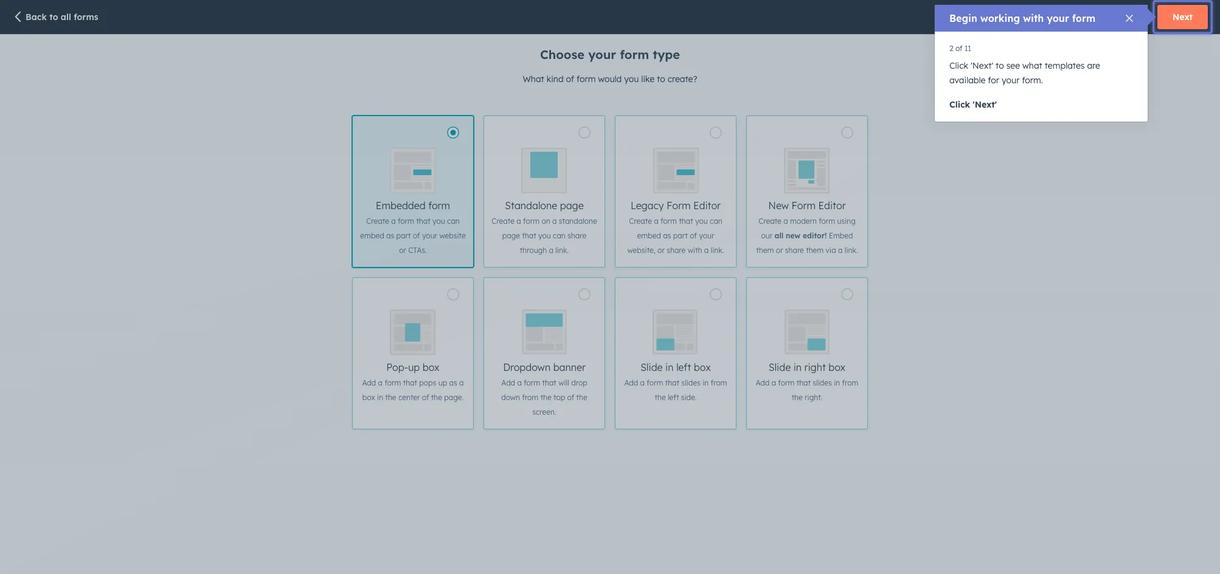 Task type: locate. For each thing, give the bounding box(es) containing it.
create a modern form using our
[[759, 217, 856, 240]]

box right the right
[[829, 362, 846, 374]]

pop-
[[387, 362, 408, 374]]

1 form from the left
[[667, 200, 691, 212]]

share down standalone
[[568, 231, 587, 240]]

create down embedded
[[367, 217, 389, 226]]

editor for legacy form editor create a form that you can embed as part of your website, or share with a link.
[[694, 200, 721, 212]]

all right our
[[775, 231, 784, 240]]

1 slide from the left
[[641, 362, 663, 374]]

box left center at the left
[[363, 393, 375, 402]]

1 horizontal spatial share
[[667, 246, 686, 255]]

that inside embedded form create a form that you can embed as part of your website or ctas.
[[417, 217, 431, 226]]

2 slides from the left
[[813, 379, 832, 388]]

1 horizontal spatial them
[[807, 246, 824, 255]]

slide in right box add a form that slides in from the right.
[[756, 362, 859, 402]]

0 horizontal spatial them
[[757, 246, 774, 255]]

can
[[447, 217, 460, 226], [710, 217, 723, 226], [553, 231, 566, 240]]

2 editor from the left
[[819, 200, 846, 212]]

click inside click 'next' to see what templates are available for your form.
[[950, 60, 969, 71]]

1 vertical spatial with
[[688, 246, 703, 255]]

editor inside the legacy form editor create a form that you can embed as part of your website, or share with a link.
[[694, 200, 721, 212]]

2 embed from the left
[[638, 231, 661, 240]]

that
[[417, 217, 431, 226], [679, 217, 694, 226], [522, 231, 537, 240], [403, 379, 418, 388], [543, 379, 557, 388], [666, 379, 680, 388], [797, 379, 811, 388]]

as up "page."
[[449, 379, 457, 388]]

click down the available
[[950, 99, 971, 110]]

your inside click 'next' to see what templates are available for your form.
[[1002, 75, 1020, 86]]

slide for slide in right box
[[769, 362, 791, 374]]

the left center at the left
[[386, 393, 397, 402]]

slides inside slide in left box add a form that slides in from the left side.
[[682, 379, 701, 388]]

1 vertical spatial to
[[996, 60, 1005, 71]]

1 link. from the left
[[556, 246, 569, 255]]

or right website, at the right of the page
[[658, 246, 665, 255]]

slide in left box add a form that slides in from the left side.
[[625, 362, 728, 402]]

3 create from the left
[[629, 217, 652, 226]]

0 horizontal spatial form
[[667, 200, 691, 212]]

embed down embedded
[[360, 231, 384, 240]]

page section element
[[0, 0, 1221, 34]]

can inside 'standalone page create a form on a standalone page that you can share through a link.'
[[553, 231, 566, 240]]

box inside slide in right box add a form that slides in from the right.
[[829, 362, 846, 374]]

6 the from the left
[[792, 393, 803, 402]]

form inside the legacy form editor create a form that you can embed as part of your website, or share with a link.
[[667, 200, 691, 212]]

a inside create a modern form using our
[[784, 217, 789, 226]]

link. inside the legacy form editor create a form that you can embed as part of your website, or share with a link.
[[711, 246, 724, 255]]

0 horizontal spatial or
[[399, 246, 406, 255]]

slide inside slide in right box add a form that slides in from the right.
[[769, 362, 791, 374]]

1 horizontal spatial as
[[449, 379, 457, 388]]

1 embed from the left
[[360, 231, 384, 240]]

create
[[367, 217, 389, 226], [492, 217, 515, 226], [629, 217, 652, 226], [759, 217, 782, 226]]

1 vertical spatial page
[[503, 231, 520, 240]]

click up the available
[[950, 60, 969, 71]]

1 vertical spatial all
[[775, 231, 784, 240]]

for
[[989, 75, 1000, 86]]

1 create from the left
[[367, 217, 389, 226]]

the down drop
[[577, 393, 588, 402]]

new
[[786, 231, 801, 240]]

of inside dropdown banner add a form that will drop down from the top of the screen.
[[568, 393, 575, 402]]

0 vertical spatial page
[[560, 200, 584, 212]]

standalone page create a form on a standalone page that you can share through a link.
[[492, 200, 597, 255]]

editor for new form editor
[[819, 200, 846, 212]]

0 horizontal spatial link.
[[556, 246, 569, 255]]

left
[[677, 362, 692, 374], [668, 393, 679, 402]]

website
[[440, 231, 466, 240]]

or inside the legacy form editor create a form that you can embed as part of your website, or share with a link.
[[658, 246, 665, 255]]

1 part from the left
[[396, 231, 411, 240]]

of inside embedded form create a form that you can embed as part of your website or ctas.
[[413, 231, 420, 240]]

with right working
[[1024, 12, 1044, 24]]

working
[[981, 12, 1021, 24]]

back
[[26, 12, 47, 23]]

with right website, at the right of the page
[[688, 246, 703, 255]]

form inside create a modern form using our
[[819, 217, 836, 226]]

'next' up for
[[971, 60, 994, 71]]

'next' down for
[[973, 99, 998, 110]]

a
[[391, 217, 396, 226], [517, 217, 521, 226], [553, 217, 557, 226], [654, 217, 659, 226], [784, 217, 789, 226], [549, 246, 554, 255], [705, 246, 709, 255], [839, 246, 843, 255], [378, 379, 383, 388], [460, 379, 464, 388], [518, 379, 522, 388], [641, 379, 645, 388], [772, 379, 777, 388]]

form inside dropdown banner add a form that will drop down from the top of the screen.
[[524, 379, 541, 388]]

embed
[[829, 231, 854, 240]]

0 horizontal spatial can
[[447, 217, 460, 226]]

left left side.
[[668, 393, 679, 402]]

0 vertical spatial to
[[49, 12, 58, 23]]

share
[[568, 231, 587, 240], [667, 246, 686, 255], [786, 246, 804, 255]]

or left ctas.
[[399, 246, 406, 255]]

0 horizontal spatial as
[[386, 231, 394, 240]]

2 part from the left
[[674, 231, 688, 240]]

editor up using
[[819, 200, 846, 212]]

your inside embedded form create a form that you can embed as part of your website or ctas.
[[422, 231, 438, 240]]

2 of 11
[[950, 44, 972, 53]]

editor right legacy
[[694, 200, 721, 212]]

embed
[[360, 231, 384, 240], [638, 231, 661, 240]]

4 create from the left
[[759, 217, 782, 226]]

will
[[559, 379, 570, 388]]

share down the new
[[786, 246, 804, 255]]

them down editor!
[[807, 246, 824, 255]]

as
[[386, 231, 394, 240], [664, 231, 672, 240], [449, 379, 457, 388]]

'next' inside click 'next' to see what templates are available for your form.
[[971, 60, 994, 71]]

box
[[423, 362, 440, 374], [694, 362, 711, 374], [829, 362, 846, 374], [363, 393, 375, 402]]

box up side.
[[694, 362, 711, 374]]

1 horizontal spatial all
[[775, 231, 784, 240]]

0 vertical spatial all
[[61, 12, 71, 23]]

to right back
[[49, 12, 58, 23]]

like
[[642, 74, 655, 85]]

2 horizontal spatial link.
[[845, 246, 859, 255]]

2 horizontal spatial to
[[996, 60, 1005, 71]]

that inside pop-up box add a form that pops up as a box in the center of the page.
[[403, 379, 418, 388]]

0 horizontal spatial embed
[[360, 231, 384, 240]]

2 slide from the left
[[769, 362, 791, 374]]

form inside slide in left box add a form that slides in from the left side.
[[647, 379, 664, 388]]

1 horizontal spatial part
[[674, 231, 688, 240]]

0 horizontal spatial from
[[522, 393, 539, 402]]

slides up right. at the right
[[813, 379, 832, 388]]

form right legacy
[[667, 200, 691, 212]]

2 form from the left
[[792, 200, 816, 212]]

0 horizontal spatial editor
[[694, 200, 721, 212]]

0 horizontal spatial slides
[[682, 379, 701, 388]]

click for click 'next'
[[950, 99, 971, 110]]

as down embedded
[[386, 231, 394, 240]]

as down legacy
[[664, 231, 672, 240]]

2 horizontal spatial share
[[786, 246, 804, 255]]

0 horizontal spatial share
[[568, 231, 587, 240]]

all new editor!
[[775, 231, 827, 240]]

1 or from the left
[[399, 246, 406, 255]]

3 link. from the left
[[845, 246, 859, 255]]

1 horizontal spatial from
[[711, 379, 728, 388]]

pop-up box add a form that pops up as a box in the center of the page.
[[362, 362, 464, 402]]

1 vertical spatial click
[[950, 99, 971, 110]]

0 horizontal spatial to
[[49, 12, 58, 23]]

legacy form editor create a form that you can embed as part of your website, or share with a link.
[[628, 200, 724, 255]]

side.
[[681, 393, 697, 402]]

1 horizontal spatial link.
[[711, 246, 724, 255]]

slide for slide in left box
[[641, 362, 663, 374]]

in inside pop-up box add a form that pops up as a box in the center of the page.
[[377, 393, 383, 402]]

from for slide in left box
[[711, 379, 728, 388]]

3 the from the left
[[541, 393, 552, 402]]

the left right. at the right
[[792, 393, 803, 402]]

3 or from the left
[[776, 246, 784, 255]]

create down legacy
[[629, 217, 652, 226]]

with
[[1024, 12, 1044, 24], [688, 246, 703, 255]]

1 horizontal spatial embed
[[638, 231, 661, 240]]

them
[[757, 246, 774, 255], [807, 246, 824, 255]]

form
[[667, 200, 691, 212], [792, 200, 816, 212]]

'next'
[[971, 60, 994, 71], [973, 99, 998, 110]]

the left side.
[[655, 393, 666, 402]]

slides for left
[[682, 379, 701, 388]]

begin
[[950, 12, 978, 24]]

2 horizontal spatial can
[[710, 217, 723, 226]]

you
[[625, 74, 639, 85], [433, 217, 445, 226], [696, 217, 708, 226], [539, 231, 551, 240]]

from inside dropdown banner add a form that will drop down from the top of the screen.
[[522, 393, 539, 402]]

create inside create a modern form using our
[[759, 217, 782, 226]]

the
[[386, 393, 397, 402], [431, 393, 442, 402], [541, 393, 552, 402], [577, 393, 588, 402], [655, 393, 666, 402], [792, 393, 803, 402]]

0 vertical spatial with
[[1024, 12, 1044, 24]]

0 vertical spatial 'next'
[[971, 60, 994, 71]]

2 link. from the left
[[711, 246, 724, 255]]

all left forms
[[61, 12, 71, 23]]

link. inside 'standalone page create a form on a standalone page that you can share through a link.'
[[556, 246, 569, 255]]

1 vertical spatial up
[[439, 379, 447, 388]]

dropdown banner add a form that will drop down from the top of the screen.
[[502, 362, 588, 417]]

1 them from the left
[[757, 246, 774, 255]]

create down the standalone in the left top of the page
[[492, 217, 515, 226]]

slides inside slide in right box add a form that slides in from the right.
[[813, 379, 832, 388]]

left up side.
[[677, 362, 692, 374]]

your left our
[[699, 231, 715, 240]]

1 slides from the left
[[682, 379, 701, 388]]

2 horizontal spatial from
[[843, 379, 859, 388]]

slides
[[682, 379, 701, 388], [813, 379, 832, 388]]

5 the from the left
[[655, 393, 666, 402]]

add inside slide in left box add a form that slides in from the left side.
[[625, 379, 639, 388]]

link.
[[556, 246, 569, 255], [711, 246, 724, 255], [845, 246, 859, 255]]

1 horizontal spatial slide
[[769, 362, 791, 374]]

share right website, at the right of the page
[[667, 246, 686, 255]]

0 vertical spatial up
[[408, 362, 420, 374]]

that inside slide in right box add a form that slides in from the right.
[[797, 379, 811, 388]]

page
[[560, 200, 584, 212], [503, 231, 520, 240]]

or down all new editor!
[[776, 246, 784, 255]]

slide inside slide in left box add a form that slides in from the left side.
[[641, 362, 663, 374]]

our
[[762, 231, 773, 240]]

1 horizontal spatial can
[[553, 231, 566, 240]]

embed up website, at the right of the page
[[638, 231, 661, 240]]

the left top
[[541, 393, 552, 402]]

can inside the legacy form editor create a form that you can embed as part of your website, or share with a link.
[[710, 217, 723, 226]]

a inside slide in left box add a form that slides in from the left side.
[[641, 379, 645, 388]]

to right like
[[657, 74, 666, 85]]

a inside slide in right box add a form that slides in from the right.
[[772, 379, 777, 388]]

create up our
[[759, 217, 782, 226]]

0 horizontal spatial slide
[[641, 362, 663, 374]]

modern
[[791, 217, 817, 226]]

you inside 'standalone page create a form on a standalone page that you can share through a link.'
[[539, 231, 551, 240]]

pops
[[420, 379, 437, 388]]

1 horizontal spatial page
[[560, 200, 584, 212]]

or inside embed them or share them via a link.
[[776, 246, 784, 255]]

2 horizontal spatial as
[[664, 231, 672, 240]]

as inside pop-up box add a form that pops up as a box in the center of the page.
[[449, 379, 457, 388]]

add
[[362, 379, 376, 388], [502, 379, 516, 388], [625, 379, 639, 388], [756, 379, 770, 388]]

add inside pop-up box add a form that pops up as a box in the center of the page.
[[362, 379, 376, 388]]

1 add from the left
[[362, 379, 376, 388]]

the down pops
[[431, 393, 442, 402]]

choose your form type
[[540, 47, 680, 62]]

your
[[1047, 12, 1070, 24], [589, 47, 617, 62], [1002, 75, 1020, 86], [422, 231, 438, 240], [699, 231, 715, 240]]

your down see
[[1002, 75, 1020, 86]]

click
[[950, 60, 969, 71], [950, 99, 971, 110]]

1 click from the top
[[950, 60, 969, 71]]

forms
[[74, 12, 98, 23]]

up right pops
[[439, 379, 447, 388]]

embed inside the legacy form editor create a form that you can embed as part of your website, or share with a link.
[[638, 231, 661, 240]]

available
[[950, 75, 986, 86]]

0 horizontal spatial part
[[396, 231, 411, 240]]

down
[[502, 393, 520, 402]]

or
[[399, 246, 406, 255], [658, 246, 665, 255], [776, 246, 784, 255]]

all
[[61, 12, 71, 23], [775, 231, 784, 240]]

using
[[838, 217, 856, 226]]

4 add from the left
[[756, 379, 770, 388]]

part
[[396, 231, 411, 240], [674, 231, 688, 240]]

editor
[[694, 200, 721, 212], [819, 200, 846, 212]]

up
[[408, 362, 420, 374], [439, 379, 447, 388]]

1 horizontal spatial or
[[658, 246, 665, 255]]

form up modern
[[792, 200, 816, 212]]

link. inside embed them or share them via a link.
[[845, 246, 859, 255]]

slides up side.
[[682, 379, 701, 388]]

embed them or share them via a link.
[[757, 231, 859, 255]]

or inside embedded form create a form that you can embed as part of your website or ctas.
[[399, 246, 406, 255]]

embedded
[[376, 200, 426, 212]]

2 horizontal spatial or
[[776, 246, 784, 255]]

them down our
[[757, 246, 774, 255]]

embed inside embedded form create a form that you can embed as part of your website or ctas.
[[360, 231, 384, 240]]

2 click from the top
[[950, 99, 971, 110]]

form
[[1073, 12, 1096, 24], [620, 47, 649, 62], [577, 74, 596, 85], [429, 200, 450, 212], [398, 217, 414, 226], [523, 217, 540, 226], [661, 217, 677, 226], [819, 217, 836, 226], [385, 379, 401, 388], [524, 379, 541, 388], [647, 379, 664, 388], [779, 379, 795, 388]]

click 'next'
[[950, 99, 998, 110]]

0 horizontal spatial with
[[688, 246, 703, 255]]

2
[[950, 44, 954, 53]]

2 vertical spatial to
[[657, 74, 666, 85]]

are
[[1088, 60, 1101, 71]]

page up standalone
[[560, 200, 584, 212]]

your up ctas.
[[422, 231, 438, 240]]

to left see
[[996, 60, 1005, 71]]

part inside embedded form create a form that you can embed as part of your website or ctas.
[[396, 231, 411, 240]]

2 create from the left
[[492, 217, 515, 226]]

1 horizontal spatial form
[[792, 200, 816, 212]]

templates
[[1045, 60, 1085, 71]]

form for new
[[792, 200, 816, 212]]

None radio
[[352, 116, 474, 268], [747, 116, 868, 268], [352, 278, 474, 430], [615, 278, 737, 430], [747, 278, 868, 430], [352, 116, 474, 268], [747, 116, 868, 268], [352, 278, 474, 430], [615, 278, 737, 430], [747, 278, 868, 430]]

from inside slide in left box add a form that slides in from the left side.
[[711, 379, 728, 388]]

form inside the legacy form editor create a form that you can embed as part of your website, or share with a link.
[[661, 217, 677, 226]]

1 editor from the left
[[694, 200, 721, 212]]

through
[[520, 246, 547, 255]]

up up pops
[[408, 362, 420, 374]]

3 add from the left
[[625, 379, 639, 388]]

1 vertical spatial 'next'
[[973, 99, 998, 110]]

to
[[49, 12, 58, 23], [996, 60, 1005, 71], [657, 74, 666, 85]]

in
[[666, 362, 674, 374], [794, 362, 802, 374], [703, 379, 709, 388], [834, 379, 841, 388], [377, 393, 383, 402]]

legacy
[[631, 200, 664, 212]]

with inside the legacy form editor create a form that you can embed as part of your website, or share with a link.
[[688, 246, 703, 255]]

1 horizontal spatial slides
[[813, 379, 832, 388]]

'next' for click 'next'
[[973, 99, 998, 110]]

you inside embedded form create a form that you can embed as part of your website or ctas.
[[433, 217, 445, 226]]

of
[[956, 44, 963, 53], [566, 74, 575, 85], [413, 231, 420, 240], [690, 231, 697, 240], [422, 393, 429, 402], [568, 393, 575, 402]]

as inside embedded form create a form that you can embed as part of your website or ctas.
[[386, 231, 394, 240]]

0 vertical spatial click
[[950, 60, 969, 71]]

None radio
[[484, 116, 606, 268], [615, 116, 737, 268], [484, 278, 606, 430], [484, 116, 606, 268], [615, 116, 737, 268], [484, 278, 606, 430]]

2 add from the left
[[502, 379, 516, 388]]

page up 'through'
[[503, 231, 520, 240]]

2 them from the left
[[807, 246, 824, 255]]

form for legacy
[[667, 200, 691, 212]]

0 horizontal spatial all
[[61, 12, 71, 23]]

from inside slide in right box add a form that slides in from the right.
[[843, 379, 859, 388]]

1 horizontal spatial editor
[[819, 200, 846, 212]]

your inside the legacy form editor create a form that you can embed as part of your website, or share with a link.
[[699, 231, 715, 240]]

2 or from the left
[[658, 246, 665, 255]]



Task type: vqa. For each thing, say whether or not it's contained in the screenshot.
chat conversation average first response time by rep 'Element'
no



Task type: describe. For each thing, give the bounding box(es) containing it.
new
[[769, 200, 789, 212]]

a inside embedded form create a form that you can embed as part of your website or ctas.
[[391, 217, 396, 226]]

page.
[[444, 393, 464, 402]]

back to all forms
[[26, 12, 98, 23]]

right.
[[805, 393, 823, 402]]

dropdown
[[503, 362, 551, 374]]

begin working with your form
[[950, 12, 1096, 24]]

embedded form create a form that you can embed as part of your website or ctas.
[[360, 200, 466, 255]]

a inside embed them or share them via a link.
[[839, 246, 843, 255]]

of inside the legacy form editor create a form that you can embed as part of your website, or share with a link.
[[690, 231, 697, 240]]

box up pops
[[423, 362, 440, 374]]

the inside slide in right box add a form that slides in from the right.
[[792, 393, 803, 402]]

screen.
[[533, 408, 557, 417]]

the inside slide in left box add a form that slides in from the left side.
[[655, 393, 666, 402]]

create inside the legacy form editor create a form that you can embed as part of your website, or share with a link.
[[629, 217, 652, 226]]

back to all forms link
[[12, 11, 98, 25]]

form inside pop-up box add a form that pops up as a box in the center of the page.
[[385, 379, 401, 388]]

as for create
[[386, 231, 394, 240]]

can inside embedded form create a form that you can embed as part of your website or ctas.
[[447, 217, 460, 226]]

form.
[[1023, 75, 1044, 86]]

that inside 'standalone page create a form on a standalone page that you can share through a link.'
[[522, 231, 537, 240]]

what kind of form would you like to create?
[[523, 74, 698, 85]]

drop
[[572, 379, 588, 388]]

as inside the legacy form editor create a form that you can embed as part of your website, or share with a link.
[[664, 231, 672, 240]]

click for click 'next' to see what templates are available for your form.
[[950, 60, 969, 71]]

2 the from the left
[[431, 393, 442, 402]]

you inside the legacy form editor create a form that you can embed as part of your website, or share with a link.
[[696, 217, 708, 226]]

box inside slide in left box add a form that slides in from the left side.
[[694, 362, 711, 374]]

form inside slide in right box add a form that slides in from the right.
[[779, 379, 795, 388]]

1 vertical spatial left
[[668, 393, 679, 402]]

from for slide in right box
[[843, 379, 859, 388]]

new form editor
[[769, 200, 846, 212]]

kind
[[547, 74, 564, 85]]

see
[[1007, 60, 1021, 71]]

as for box
[[449, 379, 457, 388]]

create?
[[668, 74, 698, 85]]

1 horizontal spatial to
[[657, 74, 666, 85]]

next
[[1173, 12, 1193, 23]]

type
[[653, 47, 680, 62]]

share inside 'standalone page create a form on a standalone page that you can share through a link.'
[[568, 231, 587, 240]]

via
[[826, 246, 837, 255]]

of inside pop-up box add a form that pops up as a box in the center of the page.
[[422, 393, 429, 402]]

on
[[542, 217, 551, 226]]

add inside slide in right box add a form that slides in from the right.
[[756, 379, 770, 388]]

part inside the legacy form editor create a form that you can embed as part of your website, or share with a link.
[[674, 231, 688, 240]]

that inside the legacy form editor create a form that you can embed as part of your website, or share with a link.
[[679, 217, 694, 226]]

a inside dropdown banner add a form that will drop down from the top of the screen.
[[518, 379, 522, 388]]

1 the from the left
[[386, 393, 397, 402]]

that inside slide in left box add a form that slides in from the left side.
[[666, 379, 680, 388]]

standalone
[[559, 217, 597, 226]]

create inside embedded form create a form that you can embed as part of your website or ctas.
[[367, 217, 389, 226]]

to inside click 'next' to see what templates are available for your form.
[[996, 60, 1005, 71]]

0 horizontal spatial up
[[408, 362, 420, 374]]

click 'next' to see what templates are available for your form.
[[950, 60, 1101, 86]]

next button
[[1158, 5, 1209, 29]]

choose
[[540, 47, 585, 62]]

standalone
[[505, 200, 558, 212]]

ctas.
[[409, 246, 427, 255]]

editor!
[[803, 231, 827, 240]]

right
[[805, 362, 826, 374]]

0 horizontal spatial page
[[503, 231, 520, 240]]

share inside the legacy form editor create a form that you can embed as part of your website, or share with a link.
[[667, 246, 686, 255]]

'next' for click 'next' to see what templates are available for your form.
[[971, 60, 994, 71]]

create inside 'standalone page create a form on a standalone page that you can share through a link.'
[[492, 217, 515, 226]]

close image
[[1126, 15, 1134, 22]]

what
[[523, 74, 545, 85]]

add inside dropdown banner add a form that will drop down from the top of the screen.
[[502, 379, 516, 388]]

center
[[399, 393, 420, 402]]

share inside embed them or share them via a link.
[[786, 246, 804, 255]]

to inside page section element
[[49, 12, 58, 23]]

website,
[[628, 246, 656, 255]]

that inside dropdown banner add a form that will drop down from the top of the screen.
[[543, 379, 557, 388]]

your up would
[[589, 47, 617, 62]]

top
[[554, 393, 566, 402]]

banner
[[554, 362, 586, 374]]

0 vertical spatial left
[[677, 362, 692, 374]]

4 the from the left
[[577, 393, 588, 402]]

your up templates
[[1047, 12, 1070, 24]]

what
[[1023, 60, 1043, 71]]

1 horizontal spatial with
[[1024, 12, 1044, 24]]

all inside page section element
[[61, 12, 71, 23]]

form inside 'standalone page create a form on a standalone page that you can share through a link.'
[[523, 217, 540, 226]]

1 horizontal spatial up
[[439, 379, 447, 388]]

slides for right
[[813, 379, 832, 388]]

would
[[598, 74, 622, 85]]

11
[[965, 44, 972, 53]]



